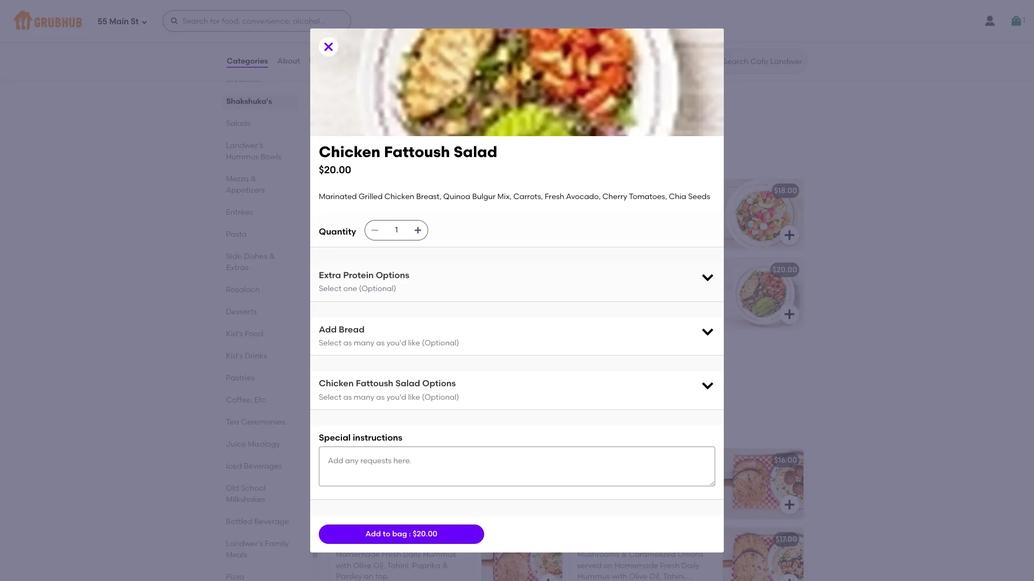 Task type: locate. For each thing, give the bounding box(es) containing it.
peppers, for &
[[640, 224, 672, 233]]

breast, inside marinated grilled chicken breast, quinoa bulgur mix, carrots, fresh avocado, cherry tomatoes, chia seeds
[[675, 281, 700, 290]]

svg image
[[170, 17, 179, 25], [141, 19, 147, 25], [322, 40, 335, 53], [542, 54, 555, 67], [783, 54, 796, 67], [414, 226, 422, 235], [783, 229, 796, 242], [700, 270, 715, 285], [542, 499, 555, 512], [783, 499, 796, 512], [542, 578, 555, 582], [783, 578, 796, 582]]

tab
[[226, 572, 294, 582]]

top.
[[375, 573, 390, 582]]

0 horizontal spatial housemade
[[336, 106, 381, 115]]

hummus left bowl
[[410, 456, 443, 465]]

1 vertical spatial homemade
[[336, 551, 380, 560]]

side inside side dishes & extras
[[226, 252, 242, 261]]

0 horizontal spatial landwer's hummus bowls
[[226, 141, 282, 162]]

0 horizontal spatial $17.00
[[534, 186, 556, 196]]

1 horizontal spatial mint
[[685, 234, 701, 244]]

and inside mixed greens, cherry tomatoes, avocado, blueberries, strawberries, goat cheese, caramelized walnuts, and housemade balsamic dressing
[[418, 382, 433, 391]]

olive inside homemade fresh daily hummus with olive oil, tahini, paprika & parsley on top.
[[353, 562, 372, 571]]

kid's left "food"
[[226, 330, 243, 339]]

a left side
[[336, 59, 341, 69]]

landwer's up meals on the left bottom of page
[[226, 540, 263, 549]]

entrées tab
[[226, 207, 294, 218]]

main
[[109, 16, 129, 26]]

etc
[[255, 396, 266, 405]]

red up cucumber,
[[428, 213, 443, 222]]

1 vertical spatial tahini,
[[671, 493, 695, 503]]

1 horizontal spatial bell
[[625, 224, 638, 233]]

bell up radish
[[625, 224, 638, 233]]

mixed
[[336, 360, 358, 369]]

halloumi up radish
[[623, 202, 656, 211]]

beverage
[[255, 518, 289, 527]]

0 vertical spatial a
[[415, 27, 420, 36]]

lemon
[[409, 234, 434, 244], [658, 234, 683, 244]]

fattoush
[[384, 143, 450, 161], [356, 379, 393, 389]]

mediterranean salad (gf) image
[[482, 179, 562, 249]]

tahini, up 2
[[671, 493, 695, 503]]

dishes
[[244, 252, 268, 261]]

0 horizontal spatial salads
[[226, 119, 251, 128]]

1 vertical spatial kalamata
[[577, 213, 614, 222]]

fresh inside the mushrooms & caramelized onions served on homemade fresh daily hummus with olive oil, tahin
[[660, 562, 680, 571]]

housemade down meatball
[[336, 106, 381, 115]]

2 lemon from the left
[[658, 234, 683, 244]]

1 horizontal spatial served
[[577, 562, 602, 571]]

yellow up radish,
[[336, 224, 359, 233]]

1 vertical spatial kid's
[[226, 352, 243, 361]]

2 select from the top
[[319, 339, 342, 348]]

of inside two eggs poached in a spiced tomato pepper sauce, crispy halloumi cheese and spinach, with a side of tahini, side salad and challah bread.
[[360, 59, 367, 69]]

with inside lettuce mix ,feta cheese, kalamata olives, cherry tomatoes, red and yellow bell peppers, cucumber, radish, sumac with lemon mint dressing
[[392, 234, 408, 244]]

(optional) inside "extra protein options select one (optional)"
[[359, 285, 396, 294]]

pastries tab
[[226, 373, 294, 384]]

quinoa down 'dressing.'
[[577, 292, 605, 301]]

about button
[[277, 42, 301, 81]]

lettuce down mediterranean
[[336, 202, 364, 211]]

chicken left '(gf)'
[[385, 193, 414, 202]]

falafel hummus bowl (v) image
[[723, 449, 804, 519]]

lettuce
[[336, 202, 364, 211], [577, 202, 605, 211]]

dressing inside lettuce mix ,feta cheese, kalamata olives, cherry tomatoes, red and yellow bell peppers, cucumber, radish, sumac with lemon mint dressing
[[336, 245, 367, 255]]

pepper
[[366, 38, 393, 47]]

0 horizontal spatial bowls
[[261, 152, 282, 162]]

1 horizontal spatial peppers,
[[640, 224, 672, 233]]

oil,
[[658, 493, 669, 503], [373, 562, 385, 571], [649, 573, 661, 582]]

1 vertical spatial landwer's
[[328, 424, 386, 437]]

2 you'd from the top
[[387, 393, 406, 402]]

1 horizontal spatial bowls
[[441, 424, 474, 437]]

landwer's for landwer's family meals 'tab'
[[226, 540, 263, 549]]

2 kid's from the top
[[226, 352, 243, 361]]

desserts
[[226, 308, 257, 317]]

2 vertical spatial $20.00
[[413, 530, 437, 539]]

salads
[[226, 119, 251, 128], [328, 154, 366, 168]]

1 horizontal spatial $17.00
[[776, 536, 797, 545]]

side dishes & extras tab
[[226, 251, 294, 274]]

tahini, up bread.
[[369, 59, 392, 69]]

1 horizontal spatial side
[[394, 59, 410, 69]]

kalamata down '(gf)'
[[432, 202, 468, 211]]

oil, inside the mushrooms & caramelized onions served on homemade fresh daily hummus with olive oil, tahin
[[649, 573, 661, 582]]

1 vertical spatial caramelized
[[629, 551, 676, 560]]

plain hummus
[[336, 536, 389, 545]]

halloumi up side
[[336, 48, 369, 58]]

landwer's down salads tab
[[226, 141, 263, 150]]

0 vertical spatial side
[[394, 59, 410, 69]]

like down walnuts,
[[408, 393, 420, 402]]

served down mushrooms
[[577, 562, 602, 571]]

0 vertical spatial salads
[[226, 119, 251, 128]]

1 olives, from the left
[[336, 213, 360, 222]]

1 peppers, from the left
[[375, 224, 407, 233]]

olive inside balls of falafel served on homemade fresh daily hummus with chickpeas, olive oil, tahini, paprika & parsley. served with 2 pitas on the side
[[637, 493, 656, 503]]

served right falafel
[[632, 472, 656, 481]]

halloumi
[[336, 11, 369, 21], [336, 48, 369, 58], [577, 186, 611, 196], [623, 202, 656, 211]]

daily down :
[[403, 551, 421, 560]]

0 horizontal spatial peppers,
[[375, 224, 407, 233]]

0 vertical spatial you'd
[[387, 339, 406, 348]]

chicken fattoush salad $20.00
[[319, 143, 497, 176]]

red up the cucumbers,
[[577, 224, 592, 233]]

mix, inside lettuce mix, halloumi cheese, kalamata olives, cherry tomatoes, red & yellow bell peppers, cucumbers, radish & lemon mint dressing.
[[607, 202, 621, 211]]

housemade inside mixed greens, cherry tomatoes, avocado, blueberries, strawberries, goat cheese, caramelized walnuts, and housemade balsamic dressing
[[435, 382, 479, 391]]

oil, inside balls of falafel served on homemade fresh daily hummus with chickpeas, olive oil, tahini, paprika & parsley. served with 2 pitas on the side
[[658, 493, 669, 503]]

many inside add bread select as many as you'd like (optional)
[[354, 339, 374, 348]]

caramelized inside the mushrooms & caramelized onions served on homemade fresh daily hummus with olive oil, tahin
[[629, 551, 676, 560]]

red inside lettuce mix, halloumi cheese, kalamata olives, cherry tomatoes, red & yellow bell peppers, cucumbers, radish & lemon mint dressing.
[[577, 224, 592, 233]]

salad
[[411, 59, 433, 69], [454, 143, 497, 161], [393, 186, 415, 196], [612, 186, 634, 196], [374, 266, 396, 275], [396, 379, 420, 389]]

1 vertical spatial fattoush
[[356, 379, 393, 389]]

1 like from the top
[[408, 339, 420, 348]]

landwer's up shawarma
[[328, 424, 386, 437]]

(optional) inside add bread select as many as you'd like (optional)
[[422, 339, 459, 348]]

salads up mediterranean
[[328, 154, 366, 168]]

1 bell from the left
[[361, 224, 374, 233]]

tahini, inside homemade fresh daily hummus with olive oil, tahini, paprika & parsley on top.
[[387, 562, 411, 571]]

fattoush inside chicken fattoush salad options select as many as you'd like (optional)
[[356, 379, 393, 389]]

hummus down add to bag : $20.00
[[423, 551, 456, 560]]

caramelized down blueberries,
[[336, 382, 383, 391]]

yellow for radish,
[[336, 224, 359, 233]]

bowls
[[261, 152, 282, 162], [441, 424, 474, 437]]

add for add to bag
[[366, 530, 381, 539]]

of
[[360, 59, 367, 69], [596, 472, 603, 481]]

landwer's inside landwer's family meals
[[226, 540, 263, 549]]

chicken down the special instructions
[[336, 456, 366, 465]]

1 vertical spatial select
[[319, 339, 342, 348]]

desserts tab
[[226, 307, 294, 318]]

(optional) up goat
[[422, 339, 459, 348]]

tomatoes,
[[629, 193, 667, 202], [388, 213, 426, 222], [668, 213, 706, 222], [640, 303, 678, 312], [416, 360, 454, 369]]

2 like from the top
[[408, 393, 420, 402]]

on inside homemade fresh daily hummus with olive oil, tahini, paprika & parsley on top.
[[364, 573, 373, 582]]

chicken for chicken fattoush salad $20.00
[[319, 143, 380, 161]]

kalamata inside lettuce mix, halloumi cheese, kalamata olives, cherry tomatoes, red & yellow bell peppers, cucumbers, radish & lemon mint dressing.
[[577, 213, 614, 222]]

:
[[409, 530, 411, 539]]

peppers, up 'sumac'
[[375, 224, 407, 233]]

1 yellow from the left
[[336, 224, 359, 233]]

with down mushrooms
[[612, 573, 627, 582]]

mixed greens, cherry tomatoes, avocado, blueberries, strawberries, goat cheese, caramelized walnuts, and housemade balsamic dressing
[[336, 360, 515, 402]]

kid's left drinks
[[226, 352, 243, 361]]

lemon inside lettuce mix ,feta cheese, kalamata olives, cherry tomatoes, red and yellow bell peppers, cucumber, radish, sumac with lemon mint dressing
[[409, 234, 434, 244]]

salad inside two eggs poached in a spiced tomato pepper sauce, crispy halloumi cheese and spinach, with a side of tahini, side salad and challah bread.
[[411, 59, 433, 69]]

red inside lettuce mix ,feta cheese, kalamata olives, cherry tomatoes, red and yellow bell peppers, cucumber, radish, sumac with lemon mint dressing
[[428, 213, 443, 222]]

chicken for chicken fattoush salad options select as many as you'd like (optional)
[[319, 379, 354, 389]]

1 vertical spatial paprika
[[412, 562, 440, 571]]

with up parsley
[[336, 562, 351, 571]]

special instructions
[[319, 433, 403, 443]]

dressing down radish,
[[336, 245, 367, 255]]

avocado,
[[566, 193, 601, 202], [577, 303, 612, 312], [456, 360, 491, 369]]

0 horizontal spatial olives,
[[336, 213, 360, 222]]

olives, up quantity
[[336, 213, 360, 222]]

sinia shakshuka image
[[723, 4, 804, 74]]

0 vertical spatial oil,
[[658, 493, 669, 503]]

quinoa right '(gf)'
[[443, 193, 470, 202]]

on inside the mushrooms & caramelized onions served on homemade fresh daily hummus with olive oil, tahin
[[604, 562, 613, 571]]

hummus inside the mushrooms & caramelized onions served on homemade fresh daily hummus with olive oil, tahin
[[577, 573, 610, 582]]

peppers, inside lettuce mix ,feta cheese, kalamata olives, cherry tomatoes, red and yellow bell peppers, cucumber, radish, sumac with lemon mint dressing
[[375, 224, 407, 233]]

options right protein
[[376, 270, 409, 281]]

1 vertical spatial seeds
[[577, 314, 600, 323]]

chicken fattoush salad image
[[723, 259, 804, 329]]

2
[[688, 504, 693, 514]]

add for add bread
[[319, 325, 337, 335]]

served right meatballs
[[446, 106, 470, 115]]

old
[[226, 484, 239, 493]]

1 select from the top
[[319, 285, 342, 294]]

fattoush up '(gf)'
[[384, 143, 450, 161]]

2 peppers, from the left
[[640, 224, 672, 233]]

pasta
[[226, 230, 247, 239]]

1
[[1023, 16, 1026, 25]]

fattoush inside the chicken fattoush salad $20.00
[[384, 143, 450, 161]]

salad down the spinach,
[[411, 59, 433, 69]]

1 horizontal spatial salads
[[328, 154, 366, 168]]

1 mint from the left
[[436, 234, 452, 244]]

side inside two eggs poached in a spiced tomato pepper sauce, crispy halloumi cheese and spinach, with a side of tahini, side salad and challah bread.
[[394, 59, 410, 69]]

dressing inside mixed greens, cherry tomatoes, avocado, blueberries, strawberries, goat cheese, caramelized walnuts, and housemade balsamic dressing
[[336, 393, 367, 402]]

hummus inside tab
[[226, 152, 259, 162]]

2 dressing from the top
[[336, 393, 367, 402]]

side down parsley.
[[622, 515, 638, 524]]

onions
[[678, 551, 703, 560]]

hummus up chicken shawarma hummus bowl
[[389, 424, 438, 437]]

fresh
[[545, 193, 564, 202], [679, 292, 698, 301], [623, 483, 643, 492], [382, 551, 401, 560], [660, 562, 680, 571]]

olive
[[637, 493, 656, 503], [353, 562, 372, 571], [629, 573, 648, 582]]

0 horizontal spatial kalamata
[[432, 202, 468, 211]]

quantity
[[319, 227, 356, 237]]

2 horizontal spatial served
[[632, 472, 656, 481]]

olives, inside lettuce mix, halloumi cheese, kalamata olives, cherry tomatoes, red & yellow bell peppers, cucumbers, radish & lemon mint dressing.
[[616, 213, 639, 222]]

bell for radish,
[[361, 224, 374, 233]]

1 vertical spatial red
[[577, 224, 592, 233]]

yellow up the cucumbers,
[[601, 224, 624, 233]]

0 horizontal spatial red
[[428, 213, 443, 222]]

0 horizontal spatial side
[[226, 252, 242, 261]]

served inside balls of falafel served on homemade fresh daily hummus with chickpeas, olive oil, tahini, paprika & parsley. served with 2 pitas on the side
[[632, 472, 656, 481]]

yellow for radish
[[601, 224, 624, 233]]

oil, for served
[[649, 573, 661, 582]]

homemade down balls
[[577, 483, 621, 492]]

$17.00
[[534, 186, 556, 196], [776, 536, 797, 545]]

mint
[[436, 234, 452, 244], [685, 234, 701, 244]]

crispy
[[421, 38, 444, 47]]

1 lemon from the left
[[409, 234, 434, 244]]

0 vertical spatial breast,
[[416, 193, 442, 202]]

kalamata inside lettuce mix ,feta cheese, kalamata olives, cherry tomatoes, red and yellow bell peppers, cucumber, radish, sumac with lemon mint dressing
[[432, 202, 468, 211]]

chicken down 'mixed'
[[319, 379, 354, 389]]

options right walnuts,
[[422, 379, 456, 389]]

cheese down the pepper
[[371, 48, 398, 58]]

3 select from the top
[[319, 393, 342, 402]]

landwer's
[[226, 141, 263, 150], [328, 424, 386, 437], [226, 540, 263, 549]]

walnuts,
[[385, 382, 416, 391]]

cheese, inside lettuce mix ,feta cheese, kalamata olives, cherry tomatoes, red and yellow bell peppers, cucumber, radish, sumac with lemon mint dressing
[[400, 202, 430, 211]]

of right balls
[[596, 472, 603, 481]]

peppers, up radish
[[640, 224, 672, 233]]

select down extra
[[319, 285, 342, 294]]

salad left goat
[[396, 379, 420, 389]]

0 horizontal spatial paprika
[[412, 562, 440, 571]]

$16.00
[[774, 456, 797, 465]]

rosalach tab
[[226, 284, 294, 296]]

0 horizontal spatial lettuce
[[336, 202, 364, 211]]

served for on
[[632, 472, 656, 481]]

0 horizontal spatial of
[[360, 59, 367, 69]]

1 horizontal spatial landwer's hummus bowls
[[328, 424, 474, 437]]

2 lettuce from the left
[[577, 202, 605, 211]]

bell inside lettuce mix ,feta cheese, kalamata olives, cherry tomatoes, red and yellow bell peppers, cucumber, radish, sumac with lemon mint dressing
[[361, 224, 374, 233]]

1 horizontal spatial paprika
[[577, 504, 605, 514]]

kid's food tab
[[226, 329, 294, 340]]

landwer's inside tab
[[226, 141, 263, 150]]

school
[[241, 484, 266, 493]]

mint inside lettuce mix ,feta cheese, kalamata olives, cherry tomatoes, red and yellow bell peppers, cucumber, radish, sumac with lemon mint dressing
[[436, 234, 452, 244]]

kalamata up the cucumbers,
[[577, 213, 614, 222]]

fattoush for chicken fattoush salad
[[384, 143, 450, 161]]

cheese up greens,
[[360, 345, 388, 354]]

tahini, up top.
[[387, 562, 411, 571]]

lebanese salad image
[[482, 259, 562, 329]]

1 vertical spatial olive
[[353, 562, 372, 571]]

breakfast tab
[[226, 74, 294, 85]]

bowls up bowl
[[441, 424, 474, 437]]

0 vertical spatial landwer's hummus bowls
[[226, 141, 282, 162]]

categories
[[227, 56, 268, 66]]

salad down tahini
[[454, 143, 497, 161]]

chicken inside chicken fattoush salad options select as many as you'd like (optional)
[[319, 379, 354, 389]]

1 horizontal spatial caramelized
[[629, 551, 676, 560]]

lettuce inside lettuce mix, halloumi cheese, kalamata olives, cherry tomatoes, red & yellow bell peppers, cucumbers, radish & lemon mint dressing.
[[577, 202, 605, 211]]

lemon right radish
[[658, 234, 683, 244]]

many down blueberries,
[[354, 393, 374, 402]]

dressing
[[336, 245, 367, 255], [336, 393, 367, 402]]

2 horizontal spatial $20.00
[[773, 266, 797, 275]]

(optional) down goat
[[422, 393, 459, 402]]

fresh inside homemade fresh daily hummus with olive oil, tahini, paprika & parsley on top.
[[382, 551, 401, 560]]

bottled beverage
[[226, 518, 289, 527]]

1 lettuce from the left
[[336, 202, 364, 211]]

salads down the shakshuka's
[[226, 119, 251, 128]]

berries
[[406, 345, 432, 354]]

2 vertical spatial side
[[622, 515, 638, 524]]

0 vertical spatial bulgur
[[472, 193, 496, 202]]

many down bread
[[354, 339, 374, 348]]

0 horizontal spatial vegan
[[336, 91, 360, 100]]

lettuce for lettuce mix ,feta cheese, kalamata olives, cherry tomatoes, red and yellow bell peppers, cucumber, radish, sumac with lemon mint dressing
[[336, 202, 364, 211]]

0 horizontal spatial breast,
[[416, 193, 442, 202]]

with inside two eggs poached in a spiced tomato pepper sauce, crispy halloumi cheese and spinach, with a side of tahini, side salad and challah bread.
[[450, 48, 465, 58]]

1 horizontal spatial grilled
[[617, 281, 641, 290]]

with right the spinach,
[[450, 48, 465, 58]]

bag
[[392, 530, 407, 539]]

2 bell from the left
[[625, 224, 638, 233]]

spinach,
[[416, 48, 448, 58]]

yellow inside lettuce mix, halloumi cheese, kalamata olives, cherry tomatoes, red & yellow bell peppers, cucumbers, radish & lemon mint dressing.
[[601, 224, 624, 233]]

mediterranean salad (gf)
[[336, 186, 433, 196]]

$20.00
[[319, 164, 351, 176], [773, 266, 797, 275], [413, 530, 437, 539]]

1 horizontal spatial vegan
[[383, 106, 406, 115]]

0 horizontal spatial lemon
[[409, 234, 434, 244]]

cheese,
[[400, 202, 430, 211], [658, 202, 687, 211], [451, 371, 481, 380]]

side up the extras
[[226, 252, 242, 261]]

paprika down add to bag : $20.00
[[412, 562, 440, 571]]

1 kid's from the top
[[226, 330, 243, 339]]

marinated down 'dressing.'
[[577, 281, 615, 290]]

1 vertical spatial housemade
[[435, 382, 479, 391]]

halloumi shakshuka image
[[482, 4, 562, 74]]

and down goat
[[418, 382, 433, 391]]

0 vertical spatial housemade
[[336, 106, 381, 115]]

a right in
[[415, 27, 420, 36]]

lemon down cucumber,
[[409, 234, 434, 244]]

olives, for mix,
[[616, 213, 639, 222]]

1 horizontal spatial add
[[366, 530, 381, 539]]

0 vertical spatial (optional)
[[359, 285, 396, 294]]

0 horizontal spatial cheese,
[[400, 202, 430, 211]]

hummus up mezza
[[226, 152, 259, 162]]

0 vertical spatial chia
[[669, 193, 686, 202]]

juice mixology
[[226, 440, 280, 449]]

0 vertical spatial marinated
[[319, 193, 357, 202]]

0 vertical spatial tahini,
[[369, 59, 392, 69]]

olives, up radish
[[616, 213, 639, 222]]

0 vertical spatial add
[[319, 325, 337, 335]]

1 horizontal spatial of
[[596, 472, 603, 481]]

0 vertical spatial of
[[360, 59, 367, 69]]

seeds
[[688, 193, 710, 202], [577, 314, 600, 323]]

lebanese salad
[[336, 266, 396, 275]]

2 vertical spatial daily
[[682, 562, 700, 571]]

side down 'sauce,'
[[394, 59, 410, 69]]

mediterranean
[[336, 186, 391, 196]]

caramelized left onions
[[629, 551, 676, 560]]

salad left '(gf)'
[[393, 186, 415, 196]]

red for &
[[577, 224, 592, 233]]

daily down onions
[[682, 562, 700, 571]]

0 horizontal spatial quinoa
[[443, 193, 470, 202]]

0 vertical spatial red
[[428, 213, 443, 222]]

olive for plain hummus
[[629, 573, 648, 582]]

vegan down 'challah'
[[336, 91, 360, 100]]

0 horizontal spatial grilled
[[359, 193, 383, 202]]

bell inside lettuce mix, halloumi cheese, kalamata olives, cherry tomatoes, red & yellow bell peppers, cucumbers, radish & lemon mint dressing.
[[625, 224, 638, 233]]

spiced
[[422, 27, 447, 36]]

housemade down goat
[[435, 382, 479, 391]]

bell for radish
[[625, 224, 638, 233]]

2 vertical spatial (optional)
[[422, 393, 459, 402]]

cheese, for halloumi
[[658, 202, 687, 211]]

halloumi salad image
[[723, 179, 804, 249]]

instructions
[[353, 433, 403, 443]]

chia inside marinated grilled chicken breast, quinoa bulgur mix, carrots, fresh avocado, cherry tomatoes, chia seeds
[[680, 303, 698, 312]]

peppers, inside lettuce mix, halloumi cheese, kalamata olives, cherry tomatoes, red & yellow bell peppers, cucumbers, radish & lemon mint dressing.
[[640, 224, 672, 233]]

coffee, etc
[[226, 396, 266, 405]]

2 horizontal spatial daily
[[682, 562, 700, 571]]

daily up served
[[644, 483, 663, 492]]

and up cucumber,
[[444, 213, 459, 222]]

hummus up 2
[[664, 483, 697, 492]]

balls of falafel served on homemade fresh daily hummus with chickpeas, olive oil, tahini, paprika & parsley. served with 2 pitas on the side
[[577, 472, 697, 524]]

fresh inside balls of falafel served on homemade fresh daily hummus with chickpeas, olive oil, tahini, paprika & parsley. served with 2 pitas on the side
[[623, 483, 643, 492]]

1 vertical spatial chia
[[680, 303, 698, 312]]

1 many from the top
[[354, 339, 374, 348]]

lettuce for lettuce mix, halloumi cheese, kalamata olives, cherry tomatoes, red & yellow bell peppers, cucumbers, radish & lemon mint dressing.
[[577, 202, 605, 211]]

extras
[[226, 263, 249, 273]]

1 vertical spatial bulgur
[[606, 292, 630, 301]]

1 vertical spatial $17.00
[[776, 536, 797, 545]]

dressing down blueberries,
[[336, 393, 367, 402]]

2 vertical spatial landwer's
[[226, 540, 263, 549]]

1 vertical spatial add
[[366, 530, 381, 539]]

and inside two eggs poached in a spiced tomato pepper sauce, crispy halloumi cheese and spinach, with a side of tahini, side salad and challah bread.
[[400, 48, 415, 58]]

1 you'd from the top
[[387, 339, 406, 348]]

like inside add bread select as many as you'd like (optional)
[[408, 339, 420, 348]]

old school milkshakes tab
[[226, 483, 294, 506]]

1 horizontal spatial kalamata
[[577, 213, 614, 222]]

tea
[[226, 418, 239, 427]]

bell up 'sumac'
[[361, 224, 374, 233]]

and down 'sauce,'
[[400, 48, 415, 58]]

yellow
[[336, 224, 359, 233], [601, 224, 624, 233]]

and
[[400, 48, 415, 58], [444, 213, 459, 222], [390, 345, 405, 354], [418, 382, 433, 391]]

1 horizontal spatial housemade
[[435, 382, 479, 391]]

shakshuka
[[371, 11, 411, 21], [397, 91, 437, 100]]

chicken up mediterranean
[[319, 143, 380, 161]]

as
[[343, 339, 352, 348], [376, 339, 385, 348], [343, 393, 352, 402], [376, 393, 385, 402]]

halloumi salad
[[577, 186, 634, 196]]

milkshakes
[[226, 496, 265, 505]]

(optional) inside chicken fattoush salad options select as many as you'd like (optional)
[[422, 393, 459, 402]]

kalamata for and
[[432, 202, 468, 211]]

kid's
[[226, 330, 243, 339], [226, 352, 243, 361]]

chicken for chicken shawarma hummus bowl
[[336, 456, 366, 465]]

ceremonies
[[241, 418, 286, 427]]

of right side
[[360, 59, 367, 69]]

2 yellow from the left
[[601, 224, 624, 233]]

hummus down mushrooms
[[577, 573, 610, 582]]

1 vertical spatial quinoa
[[577, 292, 605, 301]]

homemade down mushrooms
[[615, 562, 658, 571]]

poached
[[372, 27, 405, 36]]

1 vertical spatial breast,
[[675, 281, 700, 290]]

vegan down vegan meatball shakshuka
[[383, 106, 406, 115]]

shakshuka up poached
[[371, 11, 411, 21]]

many inside chicken fattoush salad options select as many as you'd like (optional)
[[354, 393, 374, 402]]

cheese, inside lettuce mix, halloumi cheese, kalamata olives, cherry tomatoes, red & yellow bell peppers, cucumbers, radish & lemon mint dressing.
[[658, 202, 687, 211]]

2 olives, from the left
[[616, 213, 639, 222]]

select down bread
[[319, 339, 342, 348]]

salad inside chicken fattoush salad options select as many as you'd like (optional)
[[396, 379, 420, 389]]

kid's food
[[226, 330, 264, 339]]

svg image
[[1010, 15, 1023, 27], [542, 112, 555, 124], [371, 226, 379, 235], [542, 308, 555, 321], [783, 308, 796, 321], [700, 324, 715, 339], [700, 378, 715, 393]]

0 vertical spatial bowls
[[261, 152, 282, 162]]

fattoush down greens,
[[356, 379, 393, 389]]

homemade down plain hummus
[[336, 551, 380, 560]]

0 vertical spatial homemade
[[577, 483, 621, 492]]

served inside the mushrooms & caramelized onions served on homemade fresh daily hummus with olive oil, tahin
[[577, 562, 602, 571]]

1 vertical spatial salads
[[328, 154, 366, 168]]

$17.00 for mediterranean salad (gf) image
[[534, 186, 556, 196]]

0 vertical spatial carrots,
[[513, 193, 543, 202]]

1 horizontal spatial cheese,
[[451, 371, 481, 380]]

kid's inside tab
[[226, 352, 243, 361]]

kid's inside tab
[[226, 330, 243, 339]]

cheese, for ,feta
[[400, 202, 430, 211]]

a
[[415, 27, 420, 36], [336, 59, 341, 69]]

2 many from the top
[[354, 393, 374, 402]]

select inside add bread select as many as you'd like (optional)
[[319, 339, 342, 348]]

0 vertical spatial seeds
[[688, 193, 710, 202]]

breakfast
[[226, 75, 261, 84]]

with
[[450, 48, 465, 58], [472, 106, 487, 115], [392, 234, 408, 244], [577, 493, 593, 503], [671, 504, 687, 514], [336, 562, 351, 571], [612, 573, 627, 582]]

bell
[[361, 224, 374, 233], [625, 224, 638, 233]]

1 dressing from the top
[[336, 245, 367, 255]]

cherry inside lettuce mix ,feta cheese, kalamata olives, cherry tomatoes, red and yellow bell peppers, cucumber, radish, sumac with lemon mint dressing
[[362, 213, 387, 222]]

kid's for kid's food
[[226, 330, 243, 339]]

avocado, inside mixed greens, cherry tomatoes, avocado, blueberries, strawberries, goat cheese, caramelized walnuts, and housemade balsamic dressing
[[456, 360, 491, 369]]

kid's drinks tab
[[226, 351, 294, 362]]

Special instructions text field
[[319, 447, 715, 487]]

shakshuka up housemade vegan meatballs served with tahini
[[397, 91, 437, 100]]

marinated up quantity
[[319, 193, 357, 202]]

lettuce down halloumi salad
[[577, 202, 605, 211]]

2 vertical spatial select
[[319, 393, 342, 402]]

peppers, for sumac
[[375, 224, 407, 233]]

landwer's hummus bowls
[[226, 141, 282, 162], [328, 424, 474, 437]]

0 horizontal spatial caramelized
[[336, 382, 383, 391]]

side dishes & extras
[[226, 252, 275, 273]]

1 horizontal spatial bulgur
[[606, 292, 630, 301]]

add inside add bread select as many as you'd like (optional)
[[319, 325, 337, 335]]

parsley
[[336, 573, 362, 582]]

chicken inside button
[[336, 456, 366, 465]]

cheese
[[371, 48, 398, 58], [360, 345, 388, 354]]

2 mint from the left
[[685, 234, 701, 244]]

halloumi up eggs
[[336, 11, 369, 21]]

yellow inside lettuce mix ,feta cheese, kalamata olives, cherry tomatoes, red and yellow bell peppers, cucumber, radish, sumac with lemon mint dressing
[[336, 224, 359, 233]]

plain hummus image
[[482, 529, 562, 582]]

0 horizontal spatial add
[[319, 325, 337, 335]]

with inside homemade fresh daily hummus with olive oil, tahini, paprika & parsley on top.
[[336, 562, 351, 571]]

0 vertical spatial $20.00
[[319, 164, 351, 176]]

1 horizontal spatial mix,
[[607, 202, 621, 211]]



Task type: vqa. For each thing, say whether or not it's contained in the screenshot.
$0 in the left top of the page
no



Task type: describe. For each thing, give the bounding box(es) containing it.
tomatoes, inside lettuce mix, halloumi cheese, kalamata olives, cherry tomatoes, red & yellow bell peppers, cucumbers, radish & lemon mint dressing.
[[668, 213, 706, 222]]

two eggs poached in a spiced tomato pepper sauce, crispy halloumi cheese and spinach, with a side of tahini, side salad and challah bread.
[[336, 27, 465, 79]]

1 vertical spatial bowls
[[441, 424, 474, 437]]

mushrooms
[[577, 551, 620, 560]]

select inside "extra protein options select one (optional)"
[[319, 285, 342, 294]]

halloumi inside lettuce mix, halloumi cheese, kalamata olives, cherry tomatoes, red & yellow bell peppers, cucumbers, radish & lemon mint dressing.
[[623, 202, 656, 211]]

0 horizontal spatial a
[[336, 59, 341, 69]]

sauce,
[[394, 38, 419, 47]]

olives, for mix
[[336, 213, 360, 222]]

landwer's family meals
[[226, 540, 289, 560]]

coffee,
[[226, 396, 253, 405]]

bread.
[[367, 70, 391, 79]]

landwer's family meals tab
[[226, 539, 294, 561]]

categories button
[[226, 42, 269, 81]]

like inside chicken fattoush salad options select as many as you'd like (optional)
[[408, 393, 420, 402]]

cucumber,
[[409, 224, 450, 233]]

strawberries,
[[381, 371, 429, 380]]

balsamic
[[481, 382, 515, 391]]

side inside balls of falafel served on homemade fresh daily hummus with chickpeas, olive oil, tahini, paprika & parsley. served with 2 pitas on the side
[[622, 515, 638, 524]]

iced
[[226, 462, 242, 471]]

the
[[608, 515, 620, 524]]

$23.00
[[531, 89, 555, 99]]

parsley.
[[615, 504, 642, 514]]

meatballs
[[408, 106, 444, 115]]

mushrooms & caramelized onions served on homemade fresh daily hummus with olive oil, tahin
[[577, 551, 703, 582]]

with left tahini
[[472, 106, 487, 115]]

chickpeas,
[[595, 493, 636, 503]]

1 button
[[1010, 11, 1026, 31]]

served
[[644, 504, 669, 514]]

bowls inside tab
[[261, 152, 282, 162]]

mix
[[366, 202, 378, 211]]

on left the
[[597, 515, 607, 524]]

quinoa inside marinated grilled chicken breast, quinoa bulgur mix, carrots, fresh avocado, cherry tomatoes, chia seeds
[[577, 292, 605, 301]]

you'd inside add bread select as many as you'd like (optional)
[[387, 339, 406, 348]]

and left the "berries"
[[390, 345, 405, 354]]

lebanese salad button
[[330, 259, 562, 329]]

landwer's for the landwer's hummus bowls tab
[[226, 141, 263, 150]]

halloumi shakshuka
[[336, 11, 411, 21]]

and inside lettuce mix ,feta cheese, kalamata olives, cherry tomatoes, red and yellow bell peppers, cucumber, radish, sumac with lemon mint dressing
[[444, 213, 459, 222]]

shakshuka's tab
[[226, 96, 294, 107]]

extra protein options select one (optional)
[[319, 270, 409, 294]]

hummus inside homemade fresh daily hummus with olive oil, tahini, paprika & parsley on top.
[[423, 551, 456, 560]]

landwer's hummus bowls tab
[[226, 140, 294, 163]]

0 vertical spatial vegan
[[336, 91, 360, 100]]

cheese, inside mixed greens, cherry tomatoes, avocado, blueberries, strawberries, goat cheese, caramelized walnuts, and housemade balsamic dressing
[[451, 371, 481, 380]]

1 vertical spatial carrots,
[[648, 292, 677, 301]]

kid's drinks
[[226, 352, 267, 361]]

about
[[277, 56, 300, 66]]

bottled
[[226, 518, 253, 527]]

mint inside lettuce mix, halloumi cheese, kalamata olives, cherry tomatoes, red & yellow bell peppers, cucumbers, radish & lemon mint dressing.
[[685, 234, 701, 244]]

iced beverages tab
[[226, 461, 294, 472]]

oil, inside homemade fresh daily hummus with olive oil, tahini, paprika & parsley on top.
[[373, 562, 385, 571]]

options inside chicken fattoush salad options select as many as you'd like (optional)
[[422, 379, 456, 389]]

served for with
[[446, 106, 470, 115]]

cheese inside two eggs poached in a spiced tomato pepper sauce, crispy halloumi cheese and spinach, with a side of tahini, side salad and challah bread.
[[371, 48, 398, 58]]

homemade inside the mushrooms & caramelized onions served on homemade fresh daily hummus with olive oil, tahin
[[615, 562, 658, 571]]

chicken shawarma hummus bowl button
[[330, 449, 562, 519]]

caramelized inside mixed greens, cherry tomatoes, avocado, blueberries, strawberries, goat cheese, caramelized walnuts, and housemade balsamic dressing
[[336, 382, 383, 391]]

0 horizontal spatial seeds
[[577, 314, 600, 323]]

add to bag : $20.00
[[366, 530, 437, 539]]

daily inside balls of falafel served on homemade fresh daily hummus with chickpeas, olive oil, tahini, paprika & parsley. served with 2 pitas on the side
[[644, 483, 663, 492]]

tomatoes, inside lettuce mix ,feta cheese, kalamata olives, cherry tomatoes, red and yellow bell peppers, cucumber, radish, sumac with lemon mint dressing
[[388, 213, 426, 222]]

lemon inside lettuce mix, halloumi cheese, kalamata olives, cherry tomatoes, red & yellow bell peppers, cucumbers, radish & lemon mint dressing.
[[658, 234, 683, 244]]

bulgur inside marinated grilled chicken breast, quinoa bulgur mix, carrots, fresh avocado, cherry tomatoes, chia seeds
[[606, 292, 630, 301]]

salad inside the chicken fattoush salad $20.00
[[454, 143, 497, 161]]

mushrooms hummus bowl (v) image
[[723, 529, 804, 582]]

1 vertical spatial grilled
[[617, 281, 641, 290]]

coffee, etc tab
[[226, 395, 294, 406]]

in
[[407, 27, 413, 36]]

tahini, inside two eggs poached in a spiced tomato pepper sauce, crispy halloumi cheese and spinach, with a side of tahini, side salad and challah bread.
[[369, 59, 392, 69]]

1 vertical spatial $20.00
[[773, 266, 797, 275]]

entrées
[[226, 208, 253, 217]]

kalamata for &
[[577, 213, 614, 222]]

bottled beverage tab
[[226, 517, 294, 528]]

cherry inside mixed greens, cherry tomatoes, avocado, blueberries, strawberries, goat cheese, caramelized walnuts, and housemade balsamic dressing
[[390, 360, 414, 369]]

1 vertical spatial marinated grilled chicken breast, quinoa bulgur mix, carrots, fresh avocado, cherry tomatoes, chia seeds
[[577, 281, 700, 323]]

landwer's hummus bowls inside tab
[[226, 141, 282, 162]]

halloumi up the cucumbers,
[[577, 186, 611, 196]]

tea ceremonies tab
[[226, 417, 294, 428]]

55 main st
[[98, 16, 139, 26]]

1 vertical spatial cheese
[[360, 345, 388, 354]]

salads inside salads tab
[[226, 119, 251, 128]]

salads tab
[[226, 118, 294, 129]]

chicken fattoush salad options select as many as you'd like (optional)
[[319, 379, 459, 402]]

protein
[[343, 270, 374, 281]]

main navigation navigation
[[0, 0, 1034, 42]]

meatball
[[362, 91, 395, 100]]

select inside chicken fattoush salad options select as many as you'd like (optional)
[[319, 393, 342, 402]]

& inside mezza & appetizers
[[251, 175, 257, 184]]

1 horizontal spatial marinated
[[577, 281, 615, 290]]

mezza & appetizers tab
[[226, 173, 294, 196]]

tahini, inside balls of falafel served on homemade fresh daily hummus with chickpeas, olive oil, tahini, paprika & parsley. served with 2 pitas on the side
[[671, 493, 695, 503]]

appetizers
[[226, 186, 265, 195]]

0 horizontal spatial mix,
[[498, 193, 512, 202]]

1 vertical spatial shakshuka
[[397, 91, 437, 100]]

$17.00 for mushrooms hummus bowl (v) image
[[776, 536, 797, 545]]

drinks
[[245, 352, 267, 361]]

1 horizontal spatial a
[[415, 27, 420, 36]]

add bread select as many as you'd like (optional)
[[319, 325, 459, 348]]

pasta tab
[[226, 229, 294, 240]]

cucumbers,
[[577, 234, 622, 244]]

salad inside button
[[374, 266, 396, 275]]

challah
[[336, 70, 365, 79]]

meals
[[226, 551, 248, 560]]

mezza
[[226, 175, 249, 184]]

halloumi inside two eggs poached in a spiced tomato pepper sauce, crispy halloumi cheese and spinach, with a side of tahini, side salad and challah bread.
[[336, 48, 369, 58]]

food
[[245, 330, 264, 339]]

chicken shawarma hummus bowl image
[[482, 449, 562, 519]]

daily inside homemade fresh daily hummus with olive oil, tahini, paprika & parsley on top.
[[403, 551, 421, 560]]

you'd inside chicken fattoush salad options select as many as you'd like (optional)
[[387, 393, 406, 402]]

0 horizontal spatial bulgur
[[472, 193, 496, 202]]

with inside the mushrooms & caramelized onions served on homemade fresh daily hummus with olive oil, tahin
[[612, 573, 627, 582]]

with left 2
[[671, 504, 687, 514]]

cherry inside lettuce mix, halloumi cheese, kalamata olives, cherry tomatoes, red & yellow bell peppers, cucumbers, radish & lemon mint dressing.
[[641, 213, 666, 222]]

homemade inside balls of falafel served on homemade fresh daily hummus with chickpeas, olive oil, tahini, paprika & parsley. served with 2 pitas on the side
[[577, 483, 621, 492]]

lettuce mix, halloumi cheese, kalamata olives, cherry tomatoes, red & yellow bell peppers, cucumbers, radish & lemon mint dressing.
[[577, 202, 706, 255]]

& inside balls of falafel served on homemade fresh daily hummus with chickpeas, olive oil, tahini, paprika & parsley. served with 2 pitas on the side
[[607, 504, 613, 514]]

0 vertical spatial shakshuka
[[371, 11, 411, 21]]

old school milkshakes
[[226, 484, 266, 505]]

of inside balls of falafel served on homemade fresh daily hummus with chickpeas, olive oil, tahini, paprika & parsley. served with 2 pitas on the side
[[596, 472, 603, 481]]

paprika inside balls of falafel served on homemade fresh daily hummus with chickpeas, olive oil, tahini, paprika & parsley. served with 2 pitas on the side
[[577, 504, 605, 514]]

1 vertical spatial avocado,
[[577, 303, 612, 312]]

reviews button
[[309, 42, 340, 81]]

mixology
[[248, 440, 280, 449]]

options inside "extra protein options select one (optional)"
[[376, 270, 409, 281]]

2 horizontal spatial mix,
[[632, 292, 646, 301]]

one
[[343, 285, 357, 294]]

juice mixology tab
[[226, 439, 294, 450]]

0 horizontal spatial marinated
[[319, 193, 357, 202]]

kid's for kid's drinks
[[226, 352, 243, 361]]

tahini
[[489, 106, 510, 115]]

falafel
[[605, 472, 630, 481]]

on up served
[[658, 472, 667, 481]]

homemade fresh daily hummus with olive oil, tahini, paprika & parsley on top.
[[336, 551, 456, 582]]

55
[[98, 16, 107, 26]]

radish,
[[336, 234, 363, 244]]

olive for chicken shawarma hummus bowl
[[637, 493, 656, 503]]

beverages
[[244, 462, 282, 471]]

st
[[131, 16, 139, 26]]

salad up lettuce mix, halloumi cheese, kalamata olives, cherry tomatoes, red & yellow bell peppers, cucumbers, radish & lemon mint dressing.
[[612, 186, 634, 196]]

radish
[[624, 234, 649, 244]]

0 vertical spatial quinoa
[[443, 193, 470, 202]]

plain
[[336, 536, 355, 545]]

oil, for on
[[658, 493, 669, 503]]

paprika inside homemade fresh daily hummus with olive oil, tahini, paprika & parsley on top.
[[412, 562, 440, 571]]

shakshuka's
[[226, 97, 272, 106]]

lettuce mix ,feta cheese, kalamata olives, cherry tomatoes, red and yellow bell peppers, cucumber, radish, sumac with lemon mint dressing
[[336, 202, 468, 255]]

family
[[265, 540, 289, 549]]

reviews
[[309, 56, 339, 66]]

balls
[[577, 472, 594, 481]]

& inside homemade fresh daily hummus with olive oil, tahini, paprika & parsley on top.
[[442, 562, 448, 571]]

eggs
[[353, 27, 370, 36]]

red for and
[[428, 213, 443, 222]]

chicken down radish
[[643, 281, 673, 290]]

housemade vegan meatballs served with tahini
[[336, 106, 510, 115]]

and
[[434, 59, 449, 69]]

$20.00 inside the chicken fattoush salad $20.00
[[319, 164, 351, 176]]

,feta
[[380, 202, 398, 211]]

& inside side dishes & extras
[[269, 252, 275, 261]]

hummus inside button
[[410, 456, 443, 465]]

0 vertical spatial avocado,
[[566, 193, 601, 202]]

Search Cafe Landwer search field
[[722, 57, 804, 67]]

extra
[[319, 270, 341, 281]]

hummus inside balls of falafel served on homemade fresh daily hummus with chickpeas, olive oil, tahini, paprika & parsley. served with 2 pitas on the side
[[664, 483, 697, 492]]

svg image inside 1 button
[[1010, 15, 1023, 27]]

& inside the mushrooms & caramelized onions served on homemade fresh daily hummus with olive oil, tahin
[[621, 551, 627, 560]]

(gf)
[[416, 186, 433, 196]]

Input item quantity number field
[[385, 221, 408, 240]]

0 vertical spatial marinated grilled chicken breast, quinoa bulgur mix, carrots, fresh avocado, cherry tomatoes, chia seeds
[[319, 193, 710, 202]]

goat
[[430, 371, 449, 380]]

pastries
[[226, 374, 255, 383]]

greens,
[[360, 360, 388, 369]]

with down balls
[[577, 493, 593, 503]]

hummus left bag
[[357, 536, 389, 545]]

daily inside the mushrooms & caramelized onions served on homemade fresh daily hummus with olive oil, tahin
[[682, 562, 700, 571]]

dressing.
[[577, 245, 611, 255]]

tomatoes, inside marinated grilled chicken breast, quinoa bulgur mix, carrots, fresh avocado, cherry tomatoes, chia seeds
[[640, 303, 678, 312]]

search icon image
[[706, 55, 719, 68]]

iced beverages
[[226, 462, 282, 471]]

tomatoes, inside mixed greens, cherry tomatoes, avocado, blueberries, strawberries, goat cheese, caramelized walnuts, and housemade balsamic dressing
[[416, 360, 454, 369]]

fattoush for chicken fattoush salad options
[[356, 379, 393, 389]]

juice
[[226, 440, 246, 449]]

1 horizontal spatial seeds
[[688, 193, 710, 202]]

homemade inside homemade fresh daily hummus with olive oil, tahini, paprika & parsley on top.
[[336, 551, 380, 560]]

0 vertical spatial grilled
[[359, 193, 383, 202]]



